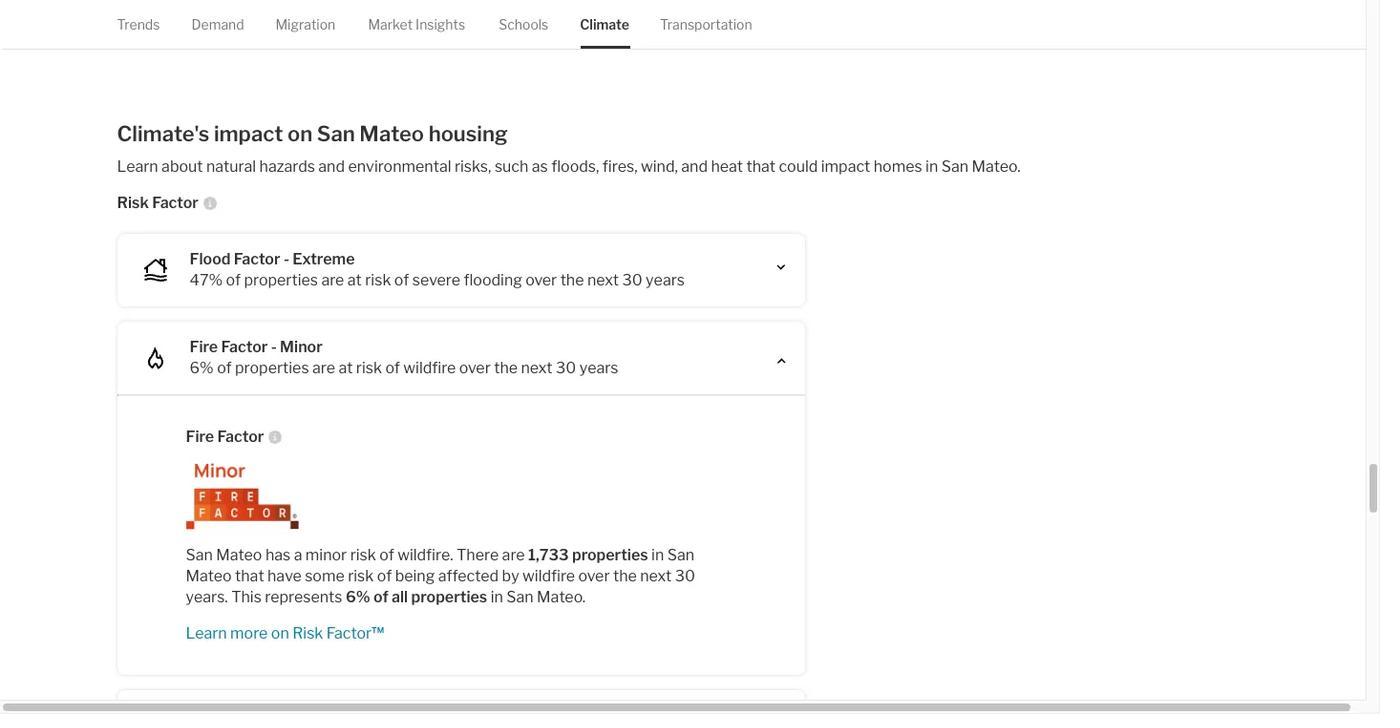 Task type: locate. For each thing, give the bounding box(es) containing it.
0 vertical spatial risk
[[117, 193, 149, 212]]

minor
[[280, 338, 323, 356]]

- inside fire factor - minor 6% of properties are at risk of wildfire over the next 30 years
[[271, 338, 277, 356]]

are left intended
[[468, 33, 485, 48]]

risk down the climate's
[[117, 193, 149, 212]]

0 horizontal spatial and
[[318, 157, 345, 175]]

are inside only showing 5 of         6 high schools. school data provided by greatschools . school service boundaries are intended to be used as reference only. to verify enrollment eligibility for a property, contact the school directly.
[[468, 33, 485, 48]]

over
[[526, 271, 557, 289], [459, 359, 491, 377], [579, 567, 610, 585]]

school
[[117, 33, 154, 48], [325, 33, 362, 48]]

directly.
[[1029, 33, 1070, 48]]

1 horizontal spatial as
[[596, 33, 608, 48]]

learn more on risk factor™
[[186, 624, 384, 643]]

trends link
[[117, 0, 160, 49]]

1 horizontal spatial risk
[[293, 624, 323, 643]]

mateo
[[360, 121, 424, 146], [216, 546, 262, 564], [186, 567, 232, 585], [537, 588, 583, 606]]

wind,
[[641, 157, 678, 175]]

climate's impact on san mateo housing
[[117, 121, 508, 146]]

are inside fire factor - minor 6% of properties are at risk of wildfire over the next 30 years
[[312, 359, 335, 377]]

0 vertical spatial a
[[868, 33, 874, 48]]

0 vertical spatial that
[[747, 157, 776, 175]]

0 vertical spatial .
[[320, 33, 323, 48]]

being
[[395, 567, 435, 585]]

6% up "fire factor"
[[190, 359, 214, 377]]

risk
[[117, 193, 149, 212], [293, 624, 323, 643]]

- inside flood factor - extreme 47% of properties are at risk of severe flooding over the next 30 years
[[284, 250, 289, 268]]

0 vertical spatial 6%
[[190, 359, 214, 377]]

0 horizontal spatial learn
[[117, 157, 158, 175]]

be
[[551, 33, 565, 48]]

impact up natural
[[214, 121, 283, 146]]

0 vertical spatial 30
[[622, 271, 643, 289]]

impact right could
[[821, 157, 871, 175]]

2 horizontal spatial 30
[[675, 567, 696, 585]]

climate link
[[580, 0, 630, 49]]

1 horizontal spatial a
[[868, 33, 874, 48]]

30
[[622, 271, 643, 289], [556, 359, 576, 377], [675, 567, 696, 585]]

1 vertical spatial learn
[[186, 624, 227, 643]]

2 vertical spatial 30
[[675, 567, 696, 585]]

0 vertical spatial as
[[596, 33, 608, 48]]

30 inside that have some risk of being affected by wildfire over the next 30 years. this represents
[[675, 567, 696, 585]]

- for extreme
[[284, 250, 289, 268]]

0 horizontal spatial .
[[320, 33, 323, 48]]

0 horizontal spatial 30
[[556, 359, 576, 377]]

0 horizontal spatial over
[[459, 359, 491, 377]]

at inside flood factor - extreme 47% of properties are at risk of severe flooding over the next 30 years
[[348, 271, 362, 289]]

learn
[[117, 157, 158, 175], [186, 624, 227, 643]]

next
[[588, 271, 619, 289], [521, 359, 553, 377], [640, 567, 672, 585]]

- for minor
[[271, 338, 277, 356]]

migration
[[276, 16, 336, 32]]

1 vertical spatial a
[[294, 546, 302, 564]]

factor
[[152, 193, 199, 212], [234, 250, 280, 268], [221, 338, 268, 356], [217, 428, 264, 446]]

that
[[747, 157, 776, 175], [235, 567, 264, 585]]

1 vertical spatial at
[[339, 359, 353, 377]]

- left minor
[[271, 338, 277, 356]]

1 vertical spatial on
[[271, 624, 289, 643]]

by inside only showing 5 of         6 high schools. school data provided by greatschools . school service boundaries are intended to be used as reference only. to verify enrollment eligibility for a property, contact the school directly.
[[232, 33, 245, 48]]

1 horizontal spatial next
[[588, 271, 619, 289]]

0 horizontal spatial years
[[580, 359, 619, 377]]

0 horizontal spatial by
[[232, 33, 245, 48]]

high
[[226, 18, 250, 32]]

that inside that have some risk of being affected by wildfire over the next 30 years. this represents
[[235, 567, 264, 585]]

are
[[468, 33, 485, 48], [321, 271, 344, 289], [312, 359, 335, 377], [502, 546, 525, 564]]

1 horizontal spatial in
[[652, 546, 664, 564]]

factor inside fire factor - minor 6% of properties are at risk of wildfire over the next 30 years
[[221, 338, 268, 356]]

1 horizontal spatial .
[[583, 588, 586, 606]]

risk inside fire factor - minor 6% of properties are at risk of wildfire over the next 30 years
[[356, 359, 382, 377]]

risk down represents
[[293, 624, 323, 643]]

on right more on the bottom left
[[271, 624, 289, 643]]

6% up factor™
[[346, 588, 370, 606]]

enrollment
[[739, 33, 798, 48]]

.
[[320, 33, 323, 48], [583, 588, 586, 606]]

schools.
[[252, 18, 297, 32]]

over inside that have some risk of being affected by wildfire over the next 30 years. this represents
[[579, 567, 610, 585]]

0 vertical spatial learn
[[117, 157, 158, 175]]

fire factor
[[186, 428, 264, 446]]

as right such
[[532, 157, 548, 175]]

by right affected
[[502, 567, 519, 585]]

by down high
[[232, 33, 245, 48]]

as
[[596, 33, 608, 48], [532, 157, 548, 175]]

0 vertical spatial at
[[348, 271, 362, 289]]

are down the extreme
[[321, 271, 344, 289]]

mateo left has
[[216, 546, 262, 564]]

by
[[232, 33, 245, 48], [502, 567, 519, 585]]

1 vertical spatial in
[[652, 546, 664, 564]]

1 vertical spatial -
[[271, 338, 277, 356]]

transportation
[[660, 16, 753, 32]]

1 horizontal spatial wildfire
[[523, 567, 575, 585]]

wildfire down 1,733
[[523, 567, 575, 585]]

market insights link
[[368, 0, 465, 49]]

- left the extreme
[[284, 250, 289, 268]]

0 horizontal spatial a
[[294, 546, 302, 564]]

san
[[317, 121, 355, 146], [942, 157, 969, 175], [186, 546, 213, 564], [668, 546, 695, 564], [507, 588, 534, 606]]

years inside fire factor - minor 6% of properties are at risk of wildfire over the next 30 years
[[580, 359, 619, 377]]

risk
[[365, 271, 391, 289], [356, 359, 382, 377], [350, 546, 376, 564], [348, 567, 374, 585]]

on for impact
[[288, 121, 313, 146]]

factor inside flood factor - extreme 47% of properties are at risk of severe flooding over the next 30 years
[[234, 250, 280, 268]]

1 horizontal spatial school
[[325, 33, 362, 48]]

all
[[392, 588, 408, 606]]

learn up risk factor
[[117, 157, 158, 175]]

1 horizontal spatial over
[[526, 271, 557, 289]]

hazards
[[260, 157, 315, 175]]

years
[[646, 271, 685, 289], [580, 359, 619, 377]]

0 vertical spatial wildfire
[[404, 359, 456, 377]]

0 vertical spatial over
[[526, 271, 557, 289]]

6
[[216, 18, 224, 32]]

1 school from the left
[[117, 33, 154, 48]]

school
[[991, 33, 1026, 48]]

0 vertical spatial next
[[588, 271, 619, 289]]

fire factor score logo image
[[186, 463, 736, 530]]

1 vertical spatial by
[[502, 567, 519, 585]]

the
[[971, 33, 988, 48], [561, 271, 584, 289], [494, 359, 518, 377], [613, 567, 637, 585]]

school down trends
[[117, 33, 154, 48]]

next inside flood factor - extreme 47% of properties are at risk of severe flooding over the next 30 years
[[588, 271, 619, 289]]

wildfire
[[404, 359, 456, 377], [523, 567, 575, 585]]

wildfire down severe
[[404, 359, 456, 377]]

that up the this
[[235, 567, 264, 585]]

2 vertical spatial over
[[579, 567, 610, 585]]

. inside only showing 5 of         6 high schools. school data provided by greatschools . school service boundaries are intended to be used as reference only. to verify enrollment eligibility for a property, contact the school directly.
[[320, 33, 323, 48]]

1 vertical spatial impact
[[821, 157, 871, 175]]

6% of all properties in san mateo .
[[346, 588, 586, 606]]

properties down minor
[[235, 359, 309, 377]]

data
[[156, 33, 180, 48]]

1 vertical spatial 30
[[556, 359, 576, 377]]

1 vertical spatial wildfire
[[523, 567, 575, 585]]

and left heat
[[682, 157, 708, 175]]

factor for fire factor
[[217, 428, 264, 446]]

at for extreme
[[348, 271, 362, 289]]

fire inside fire factor - minor 6% of properties are at risk of wildfire over the next 30 years
[[190, 338, 218, 356]]

0 horizontal spatial school
[[117, 33, 154, 48]]

fire
[[190, 338, 218, 356], [186, 428, 214, 446]]

floods,
[[551, 157, 599, 175]]

1 horizontal spatial impact
[[821, 157, 871, 175]]

0 horizontal spatial in
[[491, 588, 503, 606]]

47%
[[190, 271, 223, 289]]

that right heat
[[747, 157, 776, 175]]

0 vertical spatial on
[[288, 121, 313, 146]]

some
[[305, 567, 345, 585]]

greatschools link
[[248, 33, 320, 48]]

the inside that have some risk of being affected by wildfire over the next 30 years. this represents
[[613, 567, 637, 585]]

1 horizontal spatial learn
[[186, 624, 227, 643]]

impact
[[214, 121, 283, 146], [821, 157, 871, 175]]

a right for
[[868, 33, 874, 48]]

1 vertical spatial years
[[580, 359, 619, 377]]

0 horizontal spatial wildfire
[[404, 359, 456, 377]]

as down climate
[[596, 33, 608, 48]]

1 vertical spatial over
[[459, 359, 491, 377]]

0 horizontal spatial next
[[521, 359, 553, 377]]

at inside fire factor - minor 6% of properties are at risk of wildfire over the next 30 years
[[339, 359, 353, 377]]

1 vertical spatial 6%
[[346, 588, 370, 606]]

0 horizontal spatial that
[[235, 567, 264, 585]]

1 horizontal spatial by
[[502, 567, 519, 585]]

1 vertical spatial next
[[521, 359, 553, 377]]

for
[[850, 33, 865, 48]]

1 vertical spatial fire
[[186, 428, 214, 446]]

school left service
[[325, 33, 362, 48]]

on
[[288, 121, 313, 146], [271, 624, 289, 643]]

mateo up years.
[[186, 567, 232, 585]]

san mateo has a minor risk of wildfire. there are 1,733 properties in
[[186, 546, 668, 564]]

1 vertical spatial as
[[532, 157, 548, 175]]

1 horizontal spatial 30
[[622, 271, 643, 289]]

of inside only showing 5 of         6 high schools. school data provided by greatschools . school service boundaries are intended to be used as reference only. to verify enrollment eligibility for a property, contact the school directly.
[[203, 18, 214, 32]]

properties inside flood factor - extreme 47% of properties are at risk of severe flooding over the next 30 years
[[244, 271, 318, 289]]

over inside fire factor - minor 6% of properties are at risk of wildfire over the next 30 years
[[459, 359, 491, 377]]

0 vertical spatial -
[[284, 250, 289, 268]]

0 vertical spatial years
[[646, 271, 685, 289]]

0 horizontal spatial 6%
[[190, 359, 214, 377]]

on up hazards
[[288, 121, 313, 146]]

years.
[[186, 588, 228, 606]]

only
[[117, 18, 142, 32]]

about
[[162, 157, 203, 175]]

properties down the extreme
[[244, 271, 318, 289]]

2 vertical spatial next
[[640, 567, 672, 585]]

1 horizontal spatial years
[[646, 271, 685, 289]]

learn for learn about natural hazards and environmental risks, such as floods, fires, wind, and heat that      could impact homes in san mateo.
[[117, 157, 158, 175]]

fires,
[[603, 157, 638, 175]]

a
[[868, 33, 874, 48], [294, 546, 302, 564]]

2 vertical spatial in
[[491, 588, 503, 606]]

of
[[203, 18, 214, 32], [226, 271, 241, 289], [394, 271, 409, 289], [217, 359, 232, 377], [385, 359, 400, 377], [380, 546, 394, 564], [377, 567, 392, 585], [374, 588, 389, 606]]

such
[[495, 157, 529, 175]]

1 horizontal spatial and
[[682, 157, 708, 175]]

1 and from the left
[[318, 157, 345, 175]]

1 vertical spatial that
[[235, 567, 264, 585]]

mateo inside san mateo
[[186, 567, 232, 585]]

intended
[[488, 33, 535, 48]]

0 horizontal spatial -
[[271, 338, 277, 356]]

0 vertical spatial fire
[[190, 338, 218, 356]]

a right has
[[294, 546, 302, 564]]

2 horizontal spatial over
[[579, 567, 610, 585]]

properties
[[244, 271, 318, 289], [235, 359, 309, 377], [572, 546, 648, 564], [411, 588, 488, 606]]

property,
[[877, 33, 925, 48]]

0 vertical spatial impact
[[214, 121, 283, 146]]

properties down affected
[[411, 588, 488, 606]]

learn down years.
[[186, 624, 227, 643]]

0 vertical spatial in
[[926, 157, 938, 175]]

0 horizontal spatial risk
[[117, 193, 149, 212]]

1 horizontal spatial -
[[284, 250, 289, 268]]

2 horizontal spatial next
[[640, 567, 672, 585]]

and down climate's impact on san mateo housing
[[318, 157, 345, 175]]

0 vertical spatial by
[[232, 33, 245, 48]]

are down minor
[[312, 359, 335, 377]]



Task type: describe. For each thing, give the bounding box(es) containing it.
there
[[457, 546, 499, 564]]

risk inside flood factor - extreme 47% of properties are at risk of severe flooding over the next 30 years
[[365, 271, 391, 289]]

2 school from the left
[[325, 33, 362, 48]]

insights
[[416, 16, 465, 32]]

1 vertical spatial .
[[583, 588, 586, 606]]

1,733
[[528, 546, 569, 564]]

only showing 5 of         6 high schools. school data provided by greatschools . school service boundaries are intended to be used as reference only. to verify enrollment eligibility for a property, contact the school directly.
[[117, 18, 1070, 48]]

migration link
[[276, 0, 336, 49]]

affected
[[438, 567, 499, 585]]

factor™
[[327, 624, 384, 643]]

provided
[[183, 33, 230, 48]]

demand
[[192, 16, 244, 32]]

service
[[364, 33, 403, 48]]

at for minor
[[339, 359, 353, 377]]

schools
[[499, 16, 549, 32]]

flood
[[190, 250, 231, 268]]

trends
[[117, 16, 160, 32]]

2 and from the left
[[682, 157, 708, 175]]

a inside only showing 5 of         6 high schools. school data provided by greatschools . school service boundaries are intended to be used as reference only. to verify enrollment eligibility for a property, contact the school directly.
[[868, 33, 874, 48]]

heat
[[711, 157, 743, 175]]

properties inside fire factor - minor 6% of properties are at risk of wildfire over the next 30 years
[[235, 359, 309, 377]]

have
[[268, 567, 302, 585]]

flood factor - extreme 47% of properties are at risk of severe flooding over the next 30 years
[[190, 250, 685, 289]]

are inside flood factor - extreme 47% of properties are at risk of severe flooding over the next 30 years
[[321, 271, 344, 289]]

severe
[[412, 271, 461, 289]]

homes
[[874, 157, 923, 175]]

the inside flood factor - extreme 47% of properties are at risk of severe flooding over the next 30 years
[[561, 271, 584, 289]]

next inside fire factor - minor 6% of properties are at risk of wildfire over the next 30 years
[[521, 359, 553, 377]]

more
[[230, 624, 268, 643]]

by inside that have some risk of being affected by wildfire over the next 30 years. this represents
[[502, 567, 519, 585]]

on for more
[[271, 624, 289, 643]]

eligibility
[[800, 33, 847, 48]]

represents
[[265, 588, 342, 606]]

market insights
[[368, 16, 465, 32]]

2 horizontal spatial in
[[926, 157, 938, 175]]

1 vertical spatial risk
[[293, 624, 323, 643]]

wildfire inside that have some risk of being affected by wildfire over the next 30 years. this represents
[[523, 567, 575, 585]]

fire for fire factor - minor 6% of properties are at risk of wildfire over the next 30 years
[[190, 338, 218, 356]]

minor
[[306, 546, 347, 564]]

1 horizontal spatial that
[[747, 157, 776, 175]]

transportation link
[[660, 0, 753, 49]]

6% inside fire factor - minor 6% of properties are at risk of wildfire over the next 30 years
[[190, 359, 214, 377]]

market
[[368, 16, 413, 32]]

factor for flood factor - extreme 47% of properties are at risk of severe flooding over the next 30 years
[[234, 250, 280, 268]]

are left 1,733
[[502, 546, 525, 564]]

factor for fire factor - minor 6% of properties are at risk of wildfire over the next 30 years
[[221, 338, 268, 356]]

used
[[567, 33, 593, 48]]

0 horizontal spatial impact
[[214, 121, 283, 146]]

greatschools
[[248, 33, 320, 48]]

only.
[[665, 33, 689, 48]]

climate's
[[117, 121, 210, 146]]

fire for fire factor
[[186, 428, 214, 446]]

mateo.
[[972, 157, 1021, 175]]

0 horizontal spatial as
[[532, 157, 548, 175]]

of inside that have some risk of being affected by wildfire over the next 30 years. this represents
[[377, 567, 392, 585]]

5
[[193, 18, 200, 32]]

mateo down 1,733
[[537, 588, 583, 606]]

factor for risk factor
[[152, 193, 199, 212]]

san mateo
[[186, 546, 695, 585]]

fire factor - minor 6% of properties are at risk of wildfire over the next 30 years
[[190, 338, 619, 377]]

has
[[265, 546, 291, 564]]

learn more on risk factor™ link
[[186, 623, 736, 644]]

1 horizontal spatial 6%
[[346, 588, 370, 606]]

30 inside flood factor - extreme 47% of properties are at risk of severe flooding over the next 30 years
[[622, 271, 643, 289]]

the inside fire factor - minor 6% of properties are at risk of wildfire over the next 30 years
[[494, 359, 518, 377]]

30 inside fire factor - minor 6% of properties are at risk of wildfire over the next 30 years
[[556, 359, 576, 377]]

san inside san mateo
[[668, 546, 695, 564]]

over inside flood factor - extreme 47% of properties are at risk of severe flooding over the next 30 years
[[526, 271, 557, 289]]

that have some risk of being affected by wildfire over the next 30 years. this represents
[[186, 567, 696, 606]]

showing
[[144, 18, 190, 32]]

demand link
[[192, 0, 244, 49]]

learn about natural hazards and environmental risks, such as floods, fires, wind, and heat that      could impact homes in san mateo.
[[117, 157, 1021, 175]]

natural
[[206, 157, 256, 175]]

as inside only showing 5 of         6 high schools. school data provided by greatschools . school service boundaries are intended to be used as reference only. to verify enrollment eligibility for a property, contact the school directly.
[[596, 33, 608, 48]]

mateo up environmental
[[360, 121, 424, 146]]

next inside that have some risk of being affected by wildfire over the next 30 years. this represents
[[640, 567, 672, 585]]

flooding
[[464, 271, 523, 289]]

properties right 1,733
[[572, 546, 648, 564]]

housing
[[429, 121, 508, 146]]

risk factor
[[117, 193, 199, 212]]

to
[[691, 33, 704, 48]]

reference
[[610, 33, 662, 48]]

years inside flood factor - extreme 47% of properties are at risk of severe flooding over the next 30 years
[[646, 271, 685, 289]]

climate
[[580, 16, 630, 32]]

contact
[[927, 33, 968, 48]]

verify
[[707, 33, 737, 48]]

extreme
[[293, 250, 355, 268]]

could
[[779, 157, 818, 175]]

schools link
[[499, 0, 549, 49]]

to
[[538, 33, 549, 48]]

boundaries
[[406, 33, 465, 48]]

wildfire inside fire factor - minor 6% of properties are at risk of wildfire over the next 30 years
[[404, 359, 456, 377]]

the inside only showing 5 of         6 high schools. school data provided by greatschools . school service boundaries are intended to be used as reference only. to verify enrollment eligibility for a property, contact the school directly.
[[971, 33, 988, 48]]

wildfire.
[[398, 546, 453, 564]]

this
[[231, 588, 262, 606]]

learn for learn more on risk factor™
[[186, 624, 227, 643]]

risks,
[[455, 157, 492, 175]]

risk inside that have some risk of being affected by wildfire over the next 30 years. this represents
[[348, 567, 374, 585]]

environmental
[[348, 157, 451, 175]]



Task type: vqa. For each thing, say whether or not it's contained in the screenshot.
left In
yes



